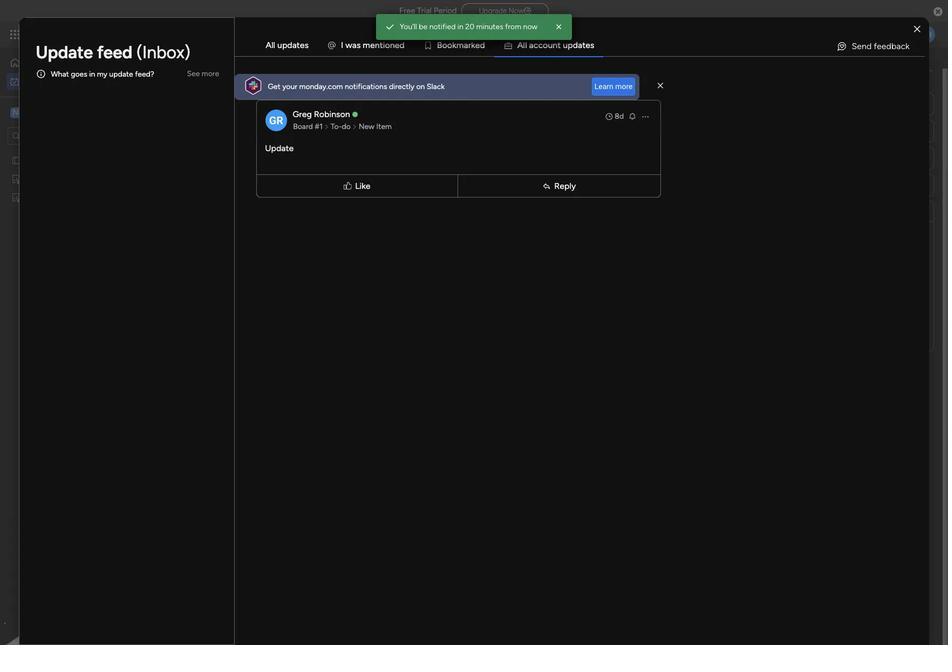 Task type: locate. For each thing, give the bounding box(es) containing it.
0 horizontal spatial do
[[342, 122, 351, 131]]

board down greg
[[293, 122, 313, 131]]

u
[[548, 40, 553, 50], [563, 40, 568, 50]]

customize up the
[[750, 55, 795, 67]]

n
[[13, 108, 19, 117]]

1 horizontal spatial update
[[265, 143, 294, 153]]

0 vertical spatial 0
[[223, 254, 227, 264]]

0 vertical spatial in
[[458, 22, 464, 31]]

t right p
[[583, 40, 586, 50]]

greg robinson link
[[293, 109, 350, 119]]

s right w
[[357, 40, 361, 50]]

to-do up group on the top right of the page
[[578, 177, 596, 185]]

0 horizontal spatial in
[[89, 69, 95, 79]]

list box
[[0, 149, 138, 352]]

minutes
[[477, 22, 504, 31]]

o left p
[[543, 40, 548, 50]]

0 horizontal spatial d
[[400, 40, 405, 50]]

2 n from the left
[[390, 40, 395, 50]]

k down 20
[[471, 40, 476, 50]]

0 horizontal spatial 0
[[216, 371, 221, 380]]

to-do
[[331, 122, 351, 131], [578, 177, 596, 185]]

customize down b
[[408, 90, 444, 99]]

0 vertical spatial week
[[204, 290, 229, 303]]

this week /
[[182, 290, 240, 303]]

1 horizontal spatial slider arrow image
[[353, 122, 357, 132]]

0 items up without a date /
[[216, 371, 242, 380]]

group
[[578, 196, 598, 204]]

/ for next week /
[[234, 329, 239, 342]]

1 horizontal spatial 0
[[223, 254, 227, 264]]

all
[[266, 40, 275, 50]]

greg robinson
[[293, 109, 350, 119]]

do down robinson
[[342, 122, 351, 131]]

4 o from the left
[[543, 40, 548, 50]]

0 horizontal spatial update
[[36, 42, 93, 63]]

my up boards,
[[798, 55, 810, 67]]

/ right "next"
[[234, 329, 239, 342]]

1 horizontal spatial s
[[591, 40, 595, 50]]

0 horizontal spatial and
[[238, 448, 250, 457]]

/ for this week /
[[232, 290, 237, 303]]

p
[[568, 40, 573, 50]]

option
[[0, 151, 138, 153]]

you'll be notified in 20 minutes from now
[[400, 22, 538, 31]]

reminder image
[[629, 112, 637, 120]]

1 vertical spatial week
[[206, 329, 231, 342]]

u right a
[[563, 40, 568, 50]]

0 horizontal spatial close image
[[554, 22, 565, 32]]

board #1 up start
[[451, 176, 481, 185]]

more right learn
[[616, 82, 633, 91]]

0 vertical spatial board
[[293, 122, 313, 131]]

1 horizontal spatial u
[[563, 40, 568, 50]]

board #1 link up scratch
[[450, 171, 550, 191]]

1 horizontal spatial in
[[458, 22, 464, 31]]

greg
[[293, 109, 312, 119]]

from inside alert
[[506, 22, 522, 31]]

l
[[524, 40, 525, 50], [525, 40, 527, 50]]

m left i
[[363, 40, 370, 50]]

m
[[363, 40, 370, 50], [457, 40, 464, 50]]

upgrade now
[[479, 6, 524, 15]]

n right i
[[390, 40, 395, 50]]

a inside main content
[[223, 407, 229, 420]]

1 horizontal spatial m
[[457, 40, 464, 50]]

1 horizontal spatial k
[[471, 40, 476, 50]]

search image
[[294, 91, 302, 99]]

1 horizontal spatial #1
[[473, 176, 481, 185]]

tab list
[[257, 35, 926, 56]]

reply
[[555, 181, 576, 191]]

my left see
[[162, 63, 187, 87]]

and left people
[[837, 77, 849, 86]]

close image up a l l a c c o u n t u p d a t e s
[[554, 22, 565, 32]]

close image inside you'll be notified in 20 minutes from now alert
[[554, 22, 565, 32]]

0 vertical spatial board #1
[[293, 122, 323, 131]]

work
[[812, 55, 834, 67], [191, 63, 234, 87]]

items up this week /
[[229, 254, 248, 264]]

1 horizontal spatial board #1 link
[[450, 171, 550, 191]]

1 horizontal spatial from
[[506, 22, 522, 31]]

date
[[232, 407, 255, 420]]

#1 for right board #1 link
[[473, 176, 481, 185]]

e right r
[[476, 40, 480, 50]]

period
[[434, 6, 457, 16]]

0 up without a date /
[[216, 371, 221, 380]]

next week /
[[182, 329, 241, 342]]

1 l from the left
[[524, 40, 525, 50]]

1 horizontal spatial n
[[390, 40, 395, 50]]

week right this
[[204, 290, 229, 303]]

o right w
[[385, 40, 390, 50]]

tab list containing all updates
[[257, 35, 926, 56]]

private dashboard image
[[11, 174, 22, 184], [11, 192, 22, 202]]

now
[[524, 22, 538, 31]]

slider arrow image
[[325, 122, 329, 132], [353, 122, 357, 132]]

0 vertical spatial to-do
[[331, 122, 351, 131]]

0 horizontal spatial slider arrow image
[[325, 122, 329, 132]]

customize
[[750, 55, 795, 67], [408, 90, 444, 99]]

0 horizontal spatial n
[[375, 40, 380, 50]]

assess
[[176, 468, 199, 477]]

k right b
[[453, 40, 457, 50]]

1 vertical spatial #1
[[473, 176, 481, 185]]

upgrade now link
[[462, 3, 549, 18]]

t
[[380, 40, 383, 50], [558, 40, 561, 50], [583, 40, 586, 50]]

1 vertical spatial board
[[451, 176, 471, 185]]

1 horizontal spatial more
[[616, 82, 633, 91]]

1 horizontal spatial close image
[[915, 25, 921, 33]]

main content containing this week /
[[143, 26, 949, 645]]

a left date
[[223, 407, 229, 420]]

c
[[534, 40, 539, 50], [539, 40, 543, 50]]

without a date /
[[182, 407, 265, 420]]

0 vertical spatial to-
[[331, 122, 342, 131]]

my
[[798, 55, 810, 67], [162, 63, 187, 87], [24, 76, 34, 86]]

None search field
[[205, 86, 307, 104]]

m left r
[[457, 40, 464, 50]]

notified
[[430, 22, 456, 31]]

#1
[[315, 122, 323, 131], [473, 176, 481, 185]]

e right i
[[395, 40, 400, 50]]

t right w
[[380, 40, 383, 50]]

customize inside button
[[408, 90, 444, 99]]

your
[[283, 82, 298, 91]]

close image up "send feedback" button
[[915, 25, 921, 33]]

like button
[[259, 170, 456, 202]]

update feed (inbox)
[[36, 42, 190, 63]]

1 vertical spatial /
[[234, 329, 239, 342]]

1 vertical spatial do
[[588, 177, 596, 185]]

s
[[357, 40, 361, 50], [591, 40, 595, 50]]

identify
[[176, 448, 202, 457]]

1 vertical spatial to-
[[578, 177, 588, 185]]

/ right date
[[257, 407, 262, 420]]

do up group title
[[588, 177, 596, 185]]

0 up this week /
[[223, 254, 227, 264]]

none search field inside main content
[[205, 86, 307, 104]]

in left my at the top left of the page
[[89, 69, 95, 79]]

workspace image
[[10, 107, 21, 119]]

to- right reply at the top of the page
[[578, 177, 588, 185]]

board #1 down greg
[[293, 122, 323, 131]]

#1 for top board #1 link
[[315, 122, 323, 131]]

hide done items
[[330, 90, 386, 99]]

0 items up this week /
[[223, 254, 248, 264]]

more
[[202, 69, 219, 78], [616, 82, 633, 91]]

e right p
[[586, 40, 591, 50]]

reply button
[[460, 177, 659, 195]]

from down now
[[506, 22, 522, 31]]

s right p
[[591, 40, 595, 50]]

1 horizontal spatial and
[[837, 77, 849, 86]]

3 d from the left
[[573, 40, 578, 50]]

1 vertical spatial board #1
[[451, 176, 481, 185]]

0 horizontal spatial board #1 link
[[292, 122, 325, 132]]

2 d from the left
[[480, 40, 485, 50]]

2 u from the left
[[563, 40, 568, 50]]

my left work
[[24, 76, 34, 86]]

2 m from the left
[[457, 40, 464, 50]]

1 m from the left
[[363, 40, 370, 50]]

u left p
[[548, 40, 553, 50]]

1 vertical spatial board #1 link
[[450, 171, 550, 191]]

1 horizontal spatial to-
[[578, 177, 588, 185]]

/
[[232, 290, 237, 303], [234, 329, 239, 342], [257, 407, 262, 420]]

week right "next"
[[206, 329, 231, 342]]

and
[[837, 77, 849, 86], [238, 448, 250, 457]]

8d
[[615, 112, 624, 121]]

0 horizontal spatial my
[[24, 76, 34, 86]]

0 horizontal spatial s
[[357, 40, 361, 50]]

update for update
[[265, 143, 294, 153]]

from right start
[[470, 195, 486, 205]]

you'll be notified in 20 minutes from now alert
[[376, 14, 573, 40]]

week
[[204, 290, 229, 303], [206, 329, 231, 342]]

1 vertical spatial from
[[470, 195, 486, 205]]

board #1 link down greg
[[292, 122, 325, 132]]

1 horizontal spatial t
[[558, 40, 561, 50]]

0 horizontal spatial k
[[453, 40, 457, 50]]

board #1 group
[[745, 266, 926, 288]]

n
[[375, 40, 380, 50], [390, 40, 395, 50], [553, 40, 558, 50]]

choose
[[739, 77, 765, 86]]

o right b
[[448, 40, 453, 50]]

feedback
[[874, 41, 910, 51]]

1 horizontal spatial customize
[[750, 55, 795, 67]]

2 horizontal spatial d
[[573, 40, 578, 50]]

my for work
[[24, 76, 34, 86]]

0 horizontal spatial m
[[363, 40, 370, 50]]

2 horizontal spatial n
[[553, 40, 558, 50]]

see more button
[[183, 65, 224, 83]]

0 vertical spatial and
[[837, 77, 849, 86]]

1 horizontal spatial board #1
[[451, 176, 481, 185]]

0 vertical spatial private dashboard image
[[11, 174, 22, 184]]

1 vertical spatial more
[[616, 82, 633, 91]]

slider arrow image down the greg robinson link
[[325, 122, 329, 132]]

free
[[400, 6, 415, 16]]

slider arrow image left new
[[353, 122, 357, 132]]

a right a
[[530, 40, 534, 50]]

b o o k m a r k e d
[[437, 40, 485, 50]]

0 horizontal spatial u
[[548, 40, 553, 50]]

0 vertical spatial update
[[36, 42, 93, 63]]

to-do down robinson
[[331, 122, 351, 131]]

board #1 for right board #1 link
[[451, 176, 481, 185]]

strengths
[[204, 448, 236, 457]]

more right see
[[202, 69, 219, 78]]

project's
[[213, 468, 243, 477]]

goes
[[71, 69, 87, 79]]

e left i
[[370, 40, 375, 50]]

group title
[[578, 196, 613, 204]]

without
[[182, 407, 220, 420]]

1 d from the left
[[400, 40, 405, 50]]

start
[[451, 195, 468, 205]]

d for i w a s m e n t i o n e d
[[400, 40, 405, 50]]

#1 down the greg robinson link
[[315, 122, 323, 131]]

0 horizontal spatial customize
[[408, 90, 444, 99]]

0 vertical spatial #1
[[315, 122, 323, 131]]

o down notified on the left top of page
[[443, 40, 448, 50]]

1 vertical spatial customize
[[408, 90, 444, 99]]

0 horizontal spatial more
[[202, 69, 219, 78]]

a
[[352, 40, 357, 50], [464, 40, 469, 50], [530, 40, 534, 50], [578, 40, 583, 50], [223, 407, 229, 420]]

1 e from the left
[[370, 40, 375, 50]]

main content
[[143, 26, 949, 645]]

trial
[[417, 6, 432, 16]]

0 vertical spatial do
[[342, 122, 351, 131]]

item
[[377, 122, 392, 131]]

what
[[51, 69, 69, 79]]

0 vertical spatial customize
[[750, 55, 795, 67]]

0 vertical spatial /
[[232, 290, 237, 303]]

1 vertical spatial private dashboard image
[[11, 192, 22, 202]]

1 horizontal spatial board
[[451, 176, 471, 185]]

greg robinson image
[[919, 26, 936, 43]]

1 vertical spatial update
[[265, 143, 294, 153]]

0 vertical spatial 0 items
[[223, 254, 248, 264]]

0 horizontal spatial #1
[[315, 122, 323, 131]]

1 slider arrow image from the left
[[325, 122, 329, 132]]

to- inside main content
[[578, 177, 588, 185]]

2 horizontal spatial t
[[583, 40, 586, 50]]

0 vertical spatial from
[[506, 22, 522, 31]]

1 horizontal spatial work
[[812, 55, 834, 67]]

update up what
[[36, 42, 93, 63]]

1 s from the left
[[357, 40, 361, 50]]

l right a
[[525, 40, 527, 50]]

1 horizontal spatial my
[[162, 63, 187, 87]]

and right strengths
[[238, 448, 250, 457]]

update right 3 items
[[265, 143, 294, 153]]

t left p
[[558, 40, 561, 50]]

options image
[[642, 112, 650, 121]]

close image
[[554, 22, 565, 32], [915, 25, 921, 33]]

2 slider arrow image from the left
[[353, 122, 357, 132]]

in left 20
[[458, 22, 464, 31]]

the
[[767, 77, 778, 86]]

1 t from the left
[[380, 40, 383, 50]]

#1 up start from scratch
[[473, 176, 481, 185]]

n left i
[[375, 40, 380, 50]]

1 vertical spatial and
[[238, 448, 250, 457]]

boards,
[[780, 77, 805, 86]]

Filter dashboard by text search field
[[205, 86, 307, 104]]

1 horizontal spatial d
[[480, 40, 485, 50]]

board up start
[[451, 176, 471, 185]]

0 horizontal spatial to-do
[[331, 122, 351, 131]]

/ right this
[[232, 290, 237, 303]]

0 horizontal spatial t
[[380, 40, 383, 50]]

l down now
[[524, 40, 525, 50]]

a
[[518, 40, 524, 50]]

0 vertical spatial more
[[202, 69, 219, 78]]

0 horizontal spatial board #1
[[293, 122, 323, 131]]

start from scratch
[[451, 195, 513, 205]]

1 horizontal spatial do
[[588, 177, 596, 185]]

new item
[[359, 122, 392, 131]]

0
[[223, 254, 227, 264], [216, 371, 221, 380]]

free trial period
[[400, 6, 457, 16]]

my inside button
[[24, 76, 34, 86]]

1 vertical spatial to-do
[[578, 177, 596, 185]]

to- down robinson
[[331, 122, 342, 131]]

n left p
[[553, 40, 558, 50]]

3 t from the left
[[583, 40, 586, 50]]



Task type: describe. For each thing, give the bounding box(es) containing it.
items right "3"
[[240, 138, 259, 147]]

my for work
[[162, 63, 187, 87]]

1 k from the left
[[453, 40, 457, 50]]

you'll
[[400, 22, 417, 31]]

slack
[[427, 82, 445, 91]]

1 vertical spatial in
[[89, 69, 95, 79]]

update for update feed (inbox)
[[36, 42, 93, 63]]

0 horizontal spatial board
[[293, 122, 313, 131]]

d for a l l a c c o u n t u p d a t e s
[[573, 40, 578, 50]]

hide
[[330, 90, 346, 99]]

you'd
[[876, 77, 895, 86]]

select product image
[[10, 29, 21, 40]]

done
[[348, 90, 365, 99]]

more for learn more
[[616, 82, 633, 91]]

like
[[897, 77, 908, 86]]

more for see more
[[202, 69, 219, 78]]

m for e
[[363, 40, 370, 50]]

1 u from the left
[[548, 40, 553, 50]]

robinson
[[314, 109, 350, 119]]

learn
[[595, 82, 614, 91]]

i
[[383, 40, 385, 50]]

1 o from the left
[[385, 40, 390, 50]]

columns
[[806, 77, 835, 86]]

2 c from the left
[[539, 40, 543, 50]]

new
[[359, 122, 375, 131]]

dapulse x slim image
[[658, 81, 664, 91]]

like
[[355, 181, 371, 191]]

what goes in my update feed?
[[51, 69, 154, 79]]

n button
[[8, 103, 107, 122]]

my
[[97, 69, 107, 79]]

see more
[[187, 69, 219, 78]]

customize for customize my work
[[750, 55, 795, 67]]

public board image
[[11, 155, 22, 166]]

assess old project's progress
[[176, 468, 274, 477]]

8d link
[[606, 111, 624, 122]]

do inside main content
[[588, 177, 596, 185]]

1 vertical spatial 0 items
[[216, 371, 242, 380]]

updates
[[278, 40, 309, 50]]

get
[[268, 82, 281, 91]]

2 l from the left
[[525, 40, 527, 50]]

send feedback
[[852, 41, 910, 51]]

3
[[234, 138, 238, 147]]

3 n from the left
[[553, 40, 558, 50]]

get your monday.com notifications directly on slack
[[268, 82, 445, 91]]

1 vertical spatial 0
[[216, 371, 221, 380]]

send
[[852, 41, 872, 51]]

to-do inside to-do link
[[331, 122, 351, 131]]

feed?
[[135, 69, 154, 79]]

see
[[187, 69, 200, 78]]

directly
[[389, 82, 415, 91]]

feed
[[97, 42, 132, 63]]

w
[[346, 40, 352, 50]]

progress
[[244, 468, 274, 477]]

0 horizontal spatial from
[[470, 195, 486, 205]]

lottie animation image
[[0, 536, 138, 645]]

i w a s m e n t i o n e d
[[341, 40, 405, 50]]

be
[[419, 22, 428, 31]]

my work button
[[6, 73, 116, 90]]

2 s from the left
[[591, 40, 595, 50]]

2 k from the left
[[471, 40, 476, 50]]

(inbox)
[[136, 42, 190, 63]]

choose the boards, columns and people you'd like to see
[[739, 77, 930, 86]]

to
[[909, 77, 917, 86]]

2 o from the left
[[443, 40, 448, 50]]

all updates
[[266, 40, 309, 50]]

3 e from the left
[[476, 40, 480, 50]]

old
[[201, 468, 211, 477]]

items up without a date /
[[223, 371, 242, 380]]

1 private dashboard image from the top
[[11, 174, 22, 184]]

a down you'll be notified in 20 minutes from now in the top of the page
[[464, 40, 469, 50]]

0 vertical spatial board #1 link
[[292, 122, 325, 132]]

dapulse close image
[[934, 6, 943, 17]]

send feedback button
[[833, 38, 915, 55]]

a right 'i' on the left top
[[352, 40, 357, 50]]

scratch
[[488, 195, 513, 205]]

learn more button
[[592, 78, 636, 95]]

all updates link
[[257, 35, 318, 56]]

2 e from the left
[[395, 40, 400, 50]]

start from scratch group
[[745, 312, 926, 334]]

3 o from the left
[[448, 40, 453, 50]]

4 e from the left
[[586, 40, 591, 50]]

now
[[509, 6, 524, 15]]

2 t from the left
[[558, 40, 561, 50]]

upgrade
[[479, 6, 507, 15]]

i
[[341, 40, 344, 50]]

see
[[919, 77, 930, 86]]

notifications
[[345, 82, 387, 91]]

1 n from the left
[[375, 40, 380, 50]]

on
[[417, 82, 425, 91]]

identify strengths and weaknesses
[[176, 448, 293, 457]]

1 horizontal spatial to-do
[[578, 177, 596, 185]]

start from scratch link
[[450, 190, 550, 211]]

weaknesses
[[252, 448, 293, 457]]

lottie animation element
[[0, 536, 138, 645]]

0 horizontal spatial work
[[191, 63, 234, 87]]

customize my work
[[750, 55, 834, 67]]

remove image
[[923, 604, 932, 613]]

a l l a c c o u n t u p d a t e s
[[518, 40, 595, 50]]

m for a
[[457, 40, 464, 50]]

in inside alert
[[458, 22, 464, 31]]

new item link
[[357, 122, 394, 132]]

my work
[[162, 63, 234, 87]]

2 horizontal spatial my
[[798, 55, 810, 67]]

people
[[851, 77, 874, 86]]

week for this
[[204, 290, 229, 303]]

monday.com
[[299, 82, 343, 91]]

home button
[[6, 54, 116, 71]]

r
[[469, 40, 471, 50]]

1 c from the left
[[534, 40, 539, 50]]

items right done
[[367, 90, 386, 99]]

title
[[599, 196, 613, 204]]

week for next
[[206, 329, 231, 342]]

learn more
[[595, 82, 633, 91]]

customize for customize
[[408, 90, 444, 99]]

update
[[109, 69, 133, 79]]

2 vertical spatial /
[[257, 407, 262, 420]]

a right p
[[578, 40, 583, 50]]

dapulse rightstroke image
[[524, 7, 531, 15]]

2 private dashboard image from the top
[[11, 192, 22, 202]]

my work
[[24, 76, 52, 86]]

20
[[466, 22, 475, 31]]

work
[[36, 76, 52, 86]]

to-do link
[[329, 122, 353, 132]]

customize button
[[390, 86, 448, 104]]

b
[[437, 40, 443, 50]]

board #1 for top board #1 link
[[293, 122, 323, 131]]

0 horizontal spatial to-
[[331, 122, 342, 131]]



Task type: vqa. For each thing, say whether or not it's contained in the screenshot.
Help center Learn and get support Help
no



